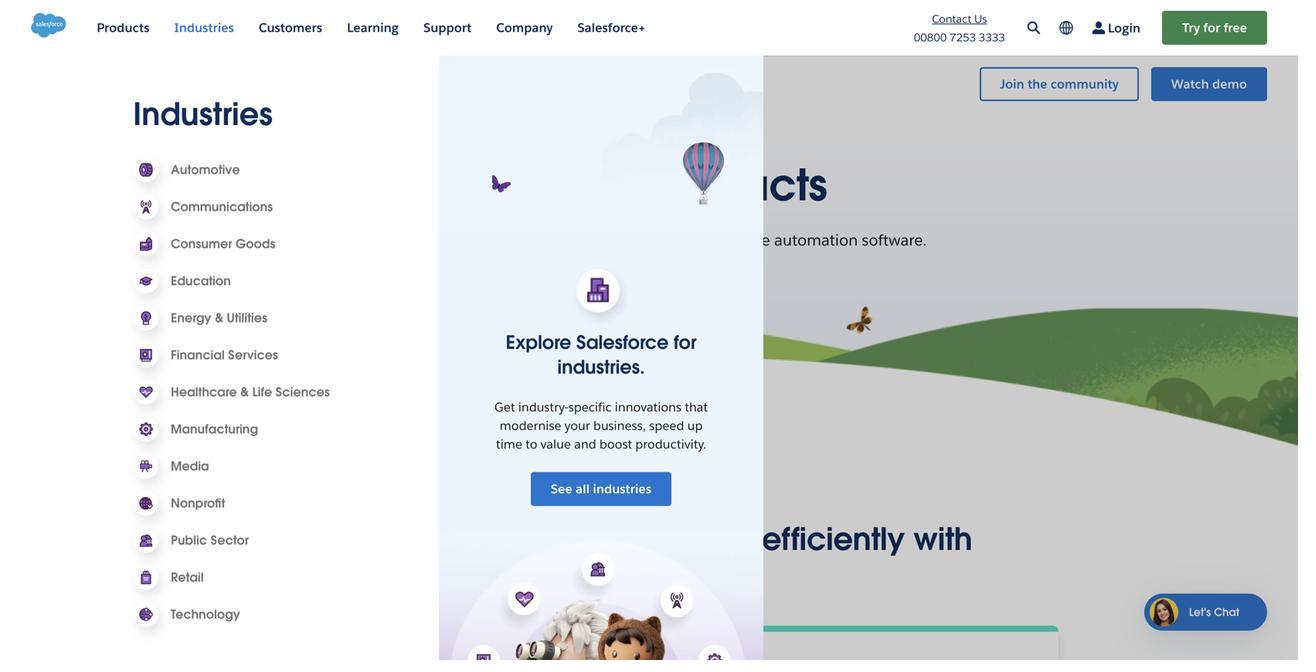 Task type: locate. For each thing, give the bounding box(es) containing it.
business,
[[593, 418, 646, 434]]

and down your
[[574, 437, 596, 452]]

explore salesforce for industries.
[[506, 331, 696, 379]]

sales inside sell faster, smarter, and more efficiently with sales cloud.
[[558, 557, 635, 596]]

1 horizontal spatial with
[[913, 520, 972, 559]]

more
[[677, 520, 753, 559]]

with
[[528, 230, 559, 250], [913, 520, 972, 559]]

contact us link
[[932, 12, 987, 26]]

1 vertical spatial sales
[[558, 557, 635, 596]]

sell
[[326, 520, 376, 559]]

software.
[[862, 230, 927, 250]]

let's chat button
[[1144, 594, 1267, 631]]

for
[[674, 331, 696, 355]]

and inside sell faster, smarter, and more efficiently with sales cloud.
[[610, 520, 668, 559]]

drive
[[371, 230, 408, 250]]

all
[[471, 158, 522, 213]]

customisable
[[597, 230, 692, 250]]

1 vertical spatial and
[[610, 520, 668, 559]]

and
[[574, 437, 596, 452], [610, 520, 668, 559]]

0 vertical spatial and
[[574, 437, 596, 452]]

force
[[734, 230, 770, 250]]

sales
[[534, 158, 641, 213], [558, 557, 635, 596]]

0 vertical spatial with
[[528, 230, 559, 250]]

and left more
[[610, 520, 668, 559]]

let's
[[1189, 606, 1211, 620]]

specific
[[568, 399, 612, 415]]

chat
[[1214, 606, 1239, 620]]

salesforce context menu utility navigation
[[967, 66, 1267, 103]]

0 horizontal spatial and
[[574, 437, 596, 452]]

1 horizontal spatial and
[[610, 520, 668, 559]]

1 vertical spatial with
[[913, 520, 972, 559]]

modernise
[[500, 418, 561, 434]]

sell faster, smarter, and more efficiently with sales cloud.
[[326, 520, 972, 596]]

0 vertical spatial sales
[[534, 158, 641, 213]]

smarter,
[[482, 520, 601, 559]]

let's chat
[[1189, 606, 1239, 620]]

to
[[526, 437, 537, 452]]

automation
[[774, 230, 858, 250]]

faster,
[[385, 520, 473, 559]]

boost
[[599, 437, 632, 452]]



Task type: vqa. For each thing, say whether or not it's contained in the screenshot.
Company text field in the top of the page
no



Task type: describe. For each thing, give the bounding box(es) containing it.
sales
[[695, 230, 730, 250]]

0 horizontal spatial with
[[528, 230, 559, 250]]

industries.
[[557, 355, 645, 379]]

efficiently
[[762, 520, 905, 559]]

efficient
[[412, 230, 470, 250]]

time
[[496, 437, 522, 452]]

us
[[974, 12, 987, 26]]

site tools navigation
[[886, 9, 1267, 46]]

7253
[[950, 31, 976, 44]]

productivity.
[[635, 437, 706, 452]]

contact us 00800 7253 3333
[[914, 12, 1005, 44]]

get industry-specific innovations that modernise your business, speed up time to value and boost productivity.
[[494, 399, 708, 452]]

salesforce
[[576, 331, 669, 355]]

products
[[652, 158, 827, 213]]

all sales products
[[471, 158, 827, 213]]

innovations
[[615, 399, 682, 415]]

fully
[[563, 230, 593, 250]]

growth
[[474, 230, 524, 250]]

speed
[[649, 418, 684, 434]]

3333
[[979, 31, 1005, 44]]

up
[[687, 418, 703, 434]]

cloud.
[[643, 557, 740, 596]]

get
[[494, 399, 515, 415]]

contact
[[932, 12, 971, 26]]

that
[[685, 399, 708, 415]]

with inside sell faster, smarter, and more efficiently with sales cloud.
[[913, 520, 972, 559]]

and inside "get industry-specific innovations that modernise your business, speed up time to value and boost productivity."
[[574, 437, 596, 452]]

explore
[[506, 331, 571, 355]]

your
[[565, 418, 590, 434]]

value
[[541, 437, 571, 452]]

drive efficient growth with fully customisable sales force automation software.
[[371, 230, 927, 250]]

00800
[[914, 31, 947, 44]]

industry-
[[518, 399, 568, 415]]



